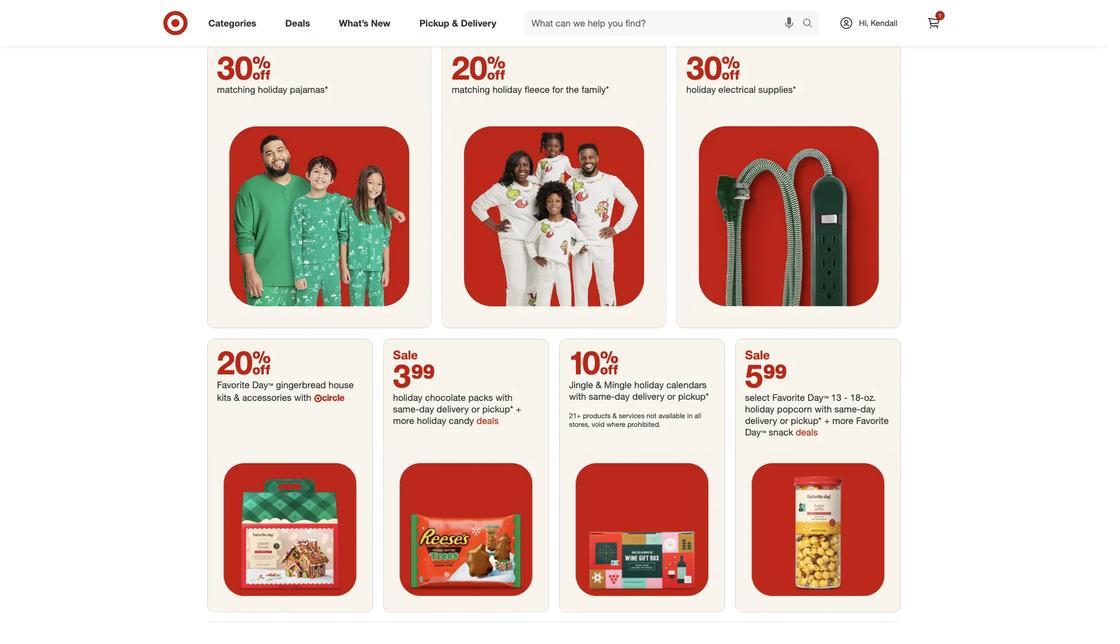 Task type: describe. For each thing, give the bounding box(es) containing it.
services
[[619, 412, 645, 421]]

What can we help you find? suggestions appear below search field
[[525, 10, 806, 36]]

void
[[592, 421, 605, 429]]

family*
[[582, 84, 609, 95]]

& inside 21+ products & services not available in all stores, void where prohibited.
[[613, 412, 617, 421]]

holiday down chocolate at bottom
[[417, 415, 447, 427]]

sale for 5
[[745, 348, 770, 362]]

holiday chocolate packs with same-day delivery or pickup* + more holiday candy
[[393, 392, 522, 427]]

oz.
[[865, 392, 876, 403]]

what's
[[339, 17, 369, 29]]

matching for 20
[[452, 84, 490, 95]]

search
[[798, 19, 826, 30]]

or inside holiday chocolate packs with same-day delivery or pickup* + more holiday candy
[[472, 404, 480, 415]]

holiday inside 30 matching holiday pajamas*
[[258, 84, 287, 95]]

99 for 5 99
[[763, 356, 788, 395]]

with inside gingerbread house kits & accessories with
[[294, 392, 311, 403]]

2 vertical spatial ™
[[762, 427, 767, 438]]

5
[[745, 356, 763, 395]]

1
[[939, 12, 942, 19]]

same- inside holiday chocolate packs with same-day delivery or pickup* + more holiday candy
[[393, 404, 419, 415]]

select favorite day ™
[[745, 392, 829, 403]]

mingle
[[604, 380, 632, 391]]

hi, kendall
[[860, 18, 898, 28]]

3 99
[[393, 356, 435, 395]]

& inside the 10 jingle & mingle holiday calendars with same-day delivery or pickup*
[[596, 380, 602, 391]]

day inside 13 - 18-oz. holiday popcorn with same-day delivery or pickup* + more favorite day
[[745, 427, 762, 438]]

kits
[[217, 392, 231, 403]]

30 for 30 holiday electrical supplies*
[[687, 48, 741, 87]]

favorite day ™
[[217, 380, 273, 391]]

all
[[695, 412, 702, 421]]

+ inside holiday chocolate packs with same-day delivery or pickup* + more holiday candy
[[516, 404, 522, 415]]

where
[[607, 421, 626, 429]]

30 holiday electrical supplies*
[[687, 48, 797, 95]]

holiday left chocolate at bottom
[[393, 392, 423, 403]]

holiday inside 30 holiday electrical supplies*
[[687, 84, 716, 95]]

same- for 13
[[835, 404, 861, 415]]

what's new
[[339, 17, 391, 29]]

holiday inside 13 - 18-oz. holiday popcorn with same-day delivery or pickup* + more favorite day
[[745, 404, 775, 415]]

electrical
[[719, 84, 756, 95]]

21+ products & services not available in all stores, void where prohibited.
[[569, 412, 702, 429]]

-
[[845, 392, 848, 403]]

day for select favorite
[[808, 392, 824, 403]]

snack
[[769, 427, 794, 438]]

™ for favorite day ™
[[268, 380, 273, 391]]

prohibited.
[[628, 421, 661, 429]]

™ for select favorite day ™
[[824, 392, 829, 403]]

house
[[329, 380, 354, 391]]

sale for 3
[[393, 348, 418, 362]]

jingle
[[569, 380, 594, 391]]

21+
[[569, 412, 581, 421]]

holiday inside the 10 jingle & mingle holiday calendars with same-day delivery or pickup*
[[635, 380, 664, 391]]

categories
[[208, 17, 257, 29]]

day for 13
[[861, 404, 876, 415]]

or for 10
[[667, 391, 676, 402]]

1 link
[[922, 10, 947, 36]]

20 for 20
[[217, 343, 271, 382]]

pickup & delivery
[[420, 17, 497, 29]]

with inside holiday chocolate packs with same-day delivery or pickup* + more holiday candy
[[496, 392, 513, 403]]

calendars
[[667, 380, 707, 391]]

search button
[[798, 10, 826, 38]]

chocolate
[[425, 392, 466, 403]]

supplies*
[[759, 84, 797, 95]]

with inside the 10 jingle & mingle holiday calendars with same-day delivery or pickup*
[[569, 391, 586, 402]]

18-
[[851, 392, 865, 403]]

with inside 13 - 18-oz. holiday popcorn with same-day delivery or pickup* + more favorite day
[[815, 404, 832, 415]]



Task type: vqa. For each thing, say whether or not it's contained in the screenshot.
Pan Camera Left 30° image
no



Task type: locate. For each thing, give the bounding box(es) containing it.
& right pickup
[[452, 17, 458, 29]]

2 vertical spatial or
[[780, 415, 789, 427]]

1 horizontal spatial ™
[[762, 427, 767, 438]]

delivery for 10
[[633, 391, 665, 402]]

+ inside 13 - 18-oz. holiday popcorn with same-day delivery or pickup* + more favorite day
[[825, 415, 830, 427]]

pickup* for 13
[[791, 415, 822, 427]]

™ left 13
[[824, 392, 829, 403]]

1 vertical spatial ™
[[824, 392, 829, 403]]

pickup* inside the 10 jingle & mingle holiday calendars with same-day delivery or pickup*
[[678, 391, 709, 402]]

day up accessories
[[252, 380, 268, 391]]

new
[[371, 17, 391, 29]]

0 horizontal spatial deals
[[477, 415, 499, 427]]

1 vertical spatial day
[[808, 392, 824, 403]]

same- down mingle
[[589, 391, 615, 402]]

or down calendars
[[667, 391, 676, 402]]

& right jingle
[[596, 380, 602, 391]]

pickup* down popcorn
[[791, 415, 822, 427]]

0 vertical spatial favorite
[[217, 380, 250, 391]]

day for favorite
[[252, 380, 268, 391]]

day
[[615, 391, 630, 402], [419, 404, 434, 415], [861, 404, 876, 415]]

30
[[217, 48, 271, 87], [687, 48, 741, 87]]

10
[[569, 343, 619, 382]]

™ snack
[[762, 427, 796, 438]]

20 inside 20 matching holiday fleece for the family*
[[452, 48, 506, 87]]

deals for 5 99
[[796, 427, 818, 438]]

favorite
[[217, 380, 250, 391], [857, 415, 889, 427]]

more inside 13 - 18-oz. holiday popcorn with same-day delivery or pickup* + more favorite day
[[833, 415, 854, 427]]

available
[[659, 412, 686, 421]]

pajamas*
[[290, 84, 328, 95]]

1 horizontal spatial favorite
[[857, 415, 889, 427]]

holiday left fleece
[[493, 84, 522, 95]]

sale
[[393, 348, 418, 362], [745, 348, 770, 362]]

1 vertical spatial +
[[825, 415, 830, 427]]

or up the snack
[[780, 415, 789, 427]]

2 99 from the left
[[763, 356, 788, 395]]

+
[[516, 404, 522, 415], [825, 415, 830, 427]]

0 vertical spatial +
[[516, 404, 522, 415]]

for
[[553, 84, 564, 95]]

1 sale from the left
[[393, 348, 418, 362]]

0 vertical spatial delivery
[[633, 391, 665, 402]]

products
[[583, 412, 611, 421]]

2 horizontal spatial pickup*
[[791, 415, 822, 427]]

with down gingerbread
[[294, 392, 311, 403]]

day left 13
[[808, 392, 824, 403]]

1 horizontal spatial day
[[745, 427, 762, 438]]

with right packs
[[496, 392, 513, 403]]

hi,
[[860, 18, 869, 28]]

deals down packs
[[477, 415, 499, 427]]

day inside holiday chocolate packs with same-day delivery or pickup* + more holiday candy
[[419, 404, 434, 415]]

1 horizontal spatial delivery
[[633, 391, 665, 402]]

day down mingle
[[615, 391, 630, 402]]

™
[[268, 380, 273, 391], [824, 392, 829, 403], [762, 427, 767, 438]]

20
[[452, 48, 506, 87], [217, 343, 271, 382]]

1 vertical spatial pickup*
[[483, 404, 514, 415]]

0 horizontal spatial 99
[[411, 356, 435, 395]]

day left the snack
[[745, 427, 762, 438]]

what's new link
[[329, 10, 405, 36]]

0 vertical spatial ™
[[268, 380, 273, 391]]

fleece
[[525, 84, 550, 95]]

1 99 from the left
[[411, 356, 435, 395]]

gingerbread
[[276, 380, 326, 391]]

0 horizontal spatial pickup*
[[483, 404, 514, 415]]

0 horizontal spatial day
[[419, 404, 434, 415]]

0 horizontal spatial ™
[[268, 380, 273, 391]]

matching inside 30 matching holiday pajamas*
[[217, 84, 255, 95]]

20 down delivery on the left top of page
[[452, 48, 506, 87]]

delivery inside 13 - 18-oz. holiday popcorn with same-day delivery or pickup* + more favorite day
[[745, 415, 778, 427]]

day down the oz.
[[861, 404, 876, 415]]

delivery for 13
[[745, 415, 778, 427]]

1 matching from the left
[[217, 84, 255, 95]]

holiday left electrical
[[687, 84, 716, 95]]

1 horizontal spatial 99
[[763, 356, 788, 395]]

more
[[393, 415, 415, 427], [833, 415, 854, 427]]

0 horizontal spatial delivery
[[437, 404, 469, 415]]

0 horizontal spatial 30
[[217, 48, 271, 87]]

2 sale from the left
[[745, 348, 770, 362]]

more down 3
[[393, 415, 415, 427]]

0 horizontal spatial same-
[[393, 404, 419, 415]]

popcorn
[[778, 404, 813, 415]]

1 vertical spatial delivery
[[437, 404, 469, 415]]

holiday down select favorite
[[745, 404, 775, 415]]

2 horizontal spatial delivery
[[745, 415, 778, 427]]

holiday left pajamas*
[[258, 84, 287, 95]]

13 - 18-oz. holiday popcorn with same-day delivery or pickup* + more favorite day
[[745, 392, 889, 438]]

deals
[[477, 415, 499, 427], [796, 427, 818, 438]]

with down 13
[[815, 404, 832, 415]]

1 horizontal spatial sale
[[745, 348, 770, 362]]

deals for 3 99
[[477, 415, 499, 427]]

13
[[832, 392, 842, 403]]

pickup*
[[678, 391, 709, 402], [483, 404, 514, 415], [791, 415, 822, 427]]

2 matching from the left
[[452, 84, 490, 95]]

deals link
[[276, 10, 325, 36]]

delivery inside holiday chocolate packs with same-day delivery or pickup* + more holiday candy
[[437, 404, 469, 415]]

same- down 3
[[393, 404, 419, 415]]

delivery down chocolate at bottom
[[437, 404, 469, 415]]

™ up accessories
[[268, 380, 273, 391]]

holiday inside 20 matching holiday fleece for the family*
[[493, 84, 522, 95]]

1 vertical spatial deals
[[796, 427, 818, 438]]

favorite down the oz.
[[857, 415, 889, 427]]

day
[[252, 380, 268, 391], [808, 392, 824, 403], [745, 427, 762, 438]]

same-
[[589, 391, 615, 402], [393, 404, 419, 415], [835, 404, 861, 415]]

1 vertical spatial 20
[[217, 343, 271, 382]]

1 horizontal spatial 20
[[452, 48, 506, 87]]

same- inside the 10 jingle & mingle holiday calendars with same-day delivery or pickup*
[[589, 391, 615, 402]]

1 horizontal spatial deals
[[796, 427, 818, 438]]

™ left the snack
[[762, 427, 767, 438]]

&
[[452, 17, 458, 29], [596, 380, 602, 391], [234, 392, 240, 403], [613, 412, 617, 421]]

with down jingle
[[569, 391, 586, 402]]

0 horizontal spatial matching
[[217, 84, 255, 95]]

pickup* down packs
[[483, 404, 514, 415]]

or
[[667, 391, 676, 402], [472, 404, 480, 415], [780, 415, 789, 427]]

pickup & delivery link
[[410, 10, 511, 36]]

0 vertical spatial 20
[[452, 48, 506, 87]]

more inside holiday chocolate packs with same-day delivery or pickup* + more holiday candy
[[393, 415, 415, 427]]

2 horizontal spatial day
[[808, 392, 824, 403]]

delivery up ™ snack
[[745, 415, 778, 427]]

circle
[[322, 392, 345, 403]]

candy
[[449, 415, 474, 427]]

in
[[688, 412, 693, 421]]

favorite inside 13 - 18-oz. holiday popcorn with same-day delivery or pickup* + more favorite day
[[857, 415, 889, 427]]

or down packs
[[472, 404, 480, 415]]

holiday right mingle
[[635, 380, 664, 391]]

delivery
[[461, 17, 497, 29]]

matching
[[217, 84, 255, 95], [452, 84, 490, 95]]

0 horizontal spatial or
[[472, 404, 480, 415]]

1 vertical spatial favorite
[[857, 415, 889, 427]]

or inside the 10 jingle & mingle holiday calendars with same-day delivery or pickup*
[[667, 391, 676, 402]]

1 horizontal spatial day
[[615, 391, 630, 402]]

1 30 from the left
[[217, 48, 271, 87]]

2 horizontal spatial ™
[[824, 392, 829, 403]]

2 more from the left
[[833, 415, 854, 427]]

2 vertical spatial delivery
[[745, 415, 778, 427]]

0 horizontal spatial 20
[[217, 343, 271, 382]]

matching inside 20 matching holiday fleece for the family*
[[452, 84, 490, 95]]

with
[[569, 391, 586, 402], [294, 392, 311, 403], [496, 392, 513, 403], [815, 404, 832, 415]]

1 horizontal spatial same-
[[589, 391, 615, 402]]

0 horizontal spatial favorite
[[217, 380, 250, 391]]

2 horizontal spatial or
[[780, 415, 789, 427]]

30 for 30 matching holiday pajamas*
[[217, 48, 271, 87]]

1 horizontal spatial pickup*
[[678, 391, 709, 402]]

not
[[647, 412, 657, 421]]

more down -
[[833, 415, 854, 427]]

0 vertical spatial deals
[[477, 415, 499, 427]]

20 for 20 matching holiday fleece for the family*
[[452, 48, 506, 87]]

day down chocolate at bottom
[[419, 404, 434, 415]]

same- down -
[[835, 404, 861, 415]]

stores,
[[569, 421, 590, 429]]

deals right the snack
[[796, 427, 818, 438]]

pickup* down calendars
[[678, 391, 709, 402]]

99 for 3 99
[[411, 356, 435, 395]]

favorite up kits
[[217, 380, 250, 391]]

99
[[411, 356, 435, 395], [763, 356, 788, 395]]

0 vertical spatial or
[[667, 391, 676, 402]]

same- inside 13 - 18-oz. holiday popcorn with same-day delivery or pickup* + more favorite day
[[835, 404, 861, 415]]

pickup* for 10
[[678, 391, 709, 402]]

10 jingle & mingle holiday calendars with same-day delivery or pickup*
[[569, 343, 709, 402]]

or inside 13 - 18-oz. holiday popcorn with same-day delivery or pickup* + more favorite day
[[780, 415, 789, 427]]

day inside the 10 jingle & mingle holiday calendars with same-day delivery or pickup*
[[615, 391, 630, 402]]

1 horizontal spatial matching
[[452, 84, 490, 95]]

0 horizontal spatial +
[[516, 404, 522, 415]]

holiday
[[258, 84, 287, 95], [493, 84, 522, 95], [687, 84, 716, 95], [635, 380, 664, 391], [393, 392, 423, 403], [745, 404, 775, 415], [417, 415, 447, 427]]

pickup* inside holiday chocolate packs with same-day delivery or pickup* + more holiday candy
[[483, 404, 514, 415]]

0 vertical spatial day
[[252, 380, 268, 391]]

30 inside 30 matching holiday pajamas*
[[217, 48, 271, 87]]

1 more from the left
[[393, 415, 415, 427]]

30 inside 30 holiday electrical supplies*
[[687, 48, 741, 87]]

categories link
[[199, 10, 271, 36]]

pickup
[[420, 17, 450, 29]]

& right kits
[[234, 392, 240, 403]]

3
[[393, 356, 411, 395]]

or for 13
[[780, 415, 789, 427]]

day for 10
[[615, 391, 630, 402]]

2 horizontal spatial day
[[861, 404, 876, 415]]

0 vertical spatial pickup*
[[678, 391, 709, 402]]

0 horizontal spatial more
[[393, 415, 415, 427]]

1 horizontal spatial 30
[[687, 48, 741, 87]]

matching for 30
[[217, 84, 255, 95]]

1 horizontal spatial or
[[667, 391, 676, 402]]

deals
[[285, 17, 310, 29]]

the
[[566, 84, 579, 95]]

pickup* inside 13 - 18-oz. holiday popcorn with same-day delivery or pickup* + more favorite day
[[791, 415, 822, 427]]

delivery
[[633, 391, 665, 402], [437, 404, 469, 415], [745, 415, 778, 427]]

& inside gingerbread house kits & accessories with
[[234, 392, 240, 403]]

1 vertical spatial or
[[472, 404, 480, 415]]

same- for 10
[[589, 391, 615, 402]]

20 matching holiday fleece for the family*
[[452, 48, 612, 95]]

5 99
[[745, 356, 788, 395]]

accessories
[[242, 392, 292, 403]]

2 vertical spatial day
[[745, 427, 762, 438]]

packs
[[469, 392, 493, 403]]

20 up kits
[[217, 343, 271, 382]]

carousel region
[[208, 621, 901, 624]]

delivery up "not"
[[633, 391, 665, 402]]

gingerbread house kits & accessories with
[[217, 380, 354, 403]]

delivery inside the 10 jingle & mingle holiday calendars with same-day delivery or pickup*
[[633, 391, 665, 402]]

1 horizontal spatial +
[[825, 415, 830, 427]]

2 vertical spatial pickup*
[[791, 415, 822, 427]]

day inside 13 - 18-oz. holiday popcorn with same-day delivery or pickup* + more favorite day
[[861, 404, 876, 415]]

30 matching holiday pajamas*
[[217, 48, 328, 95]]

select favorite
[[745, 392, 805, 403]]

kendall
[[871, 18, 898, 28]]

& left 'services'
[[613, 412, 617, 421]]

1 horizontal spatial more
[[833, 415, 854, 427]]

0 horizontal spatial day
[[252, 380, 268, 391]]

0 horizontal spatial sale
[[393, 348, 418, 362]]

2 30 from the left
[[687, 48, 741, 87]]

2 horizontal spatial same-
[[835, 404, 861, 415]]



